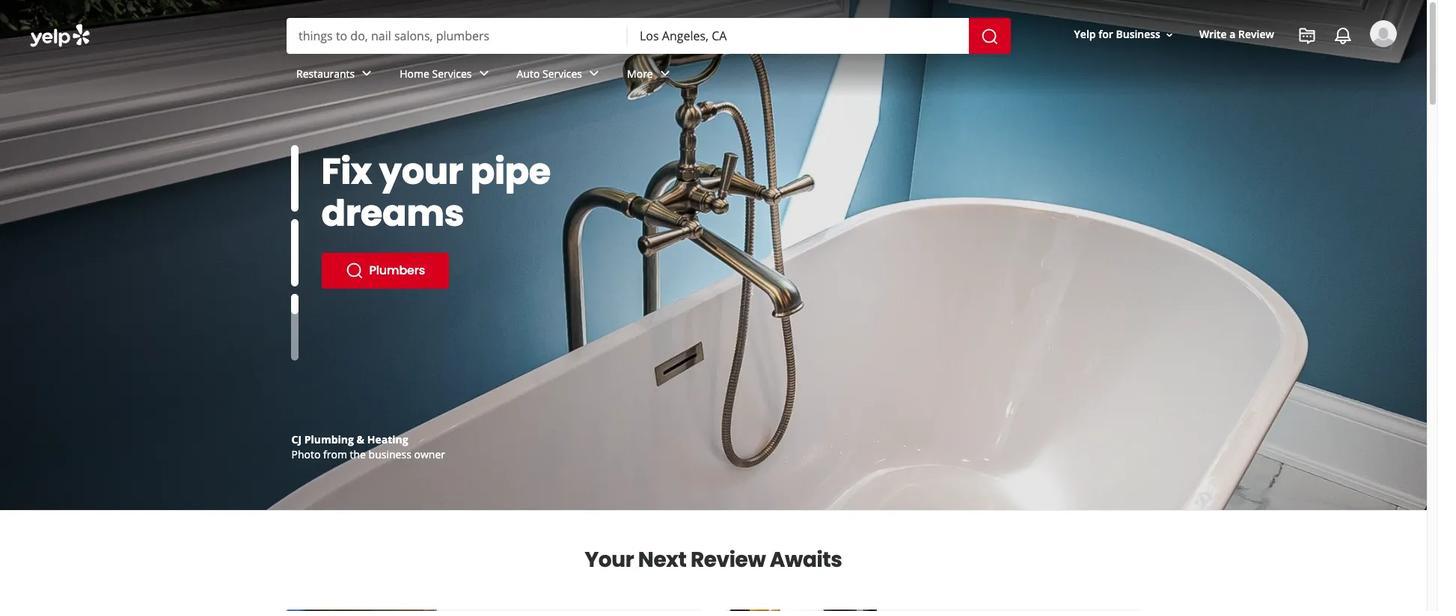Task type: vqa. For each thing, say whether or not it's contained in the screenshot.
Landscape design's Landscape
no



Task type: describe. For each thing, give the bounding box(es) containing it.
write a review link
[[1194, 21, 1281, 48]]

24 chevron down v2 image
[[475, 65, 493, 83]]

24 chevron down v2 image for auto services
[[585, 65, 603, 83]]

&
[[357, 433, 365, 447]]

auto services
[[517, 66, 582, 81]]

Near text field
[[640, 28, 957, 44]]

heating
[[367, 433, 408, 447]]

Find text field
[[299, 28, 616, 44]]

your
[[379, 147, 463, 197]]

home
[[400, 66, 430, 81]]

pipe
[[471, 147, 551, 197]]

explore banner section banner
[[0, 0, 1427, 510]]

a
[[1230, 27, 1236, 42]]

photo
[[292, 448, 321, 462]]

2 select slide image from the top
[[291, 220, 298, 286]]

restaurants link
[[284, 54, 388, 97]]

home services link
[[388, 54, 505, 97]]

1 select slide image from the top
[[291, 145, 298, 212]]

24 chevron down v2 image for more
[[656, 65, 674, 83]]

fix
[[321, 147, 372, 197]]

jeremy m. image
[[1370, 20, 1397, 47]]

cj
[[292, 433, 302, 447]]

business
[[369, 448, 412, 462]]

for
[[1099, 27, 1114, 42]]

24 search v2 image
[[345, 262, 363, 280]]

notifications image
[[1335, 27, 1352, 45]]

write a review
[[1200, 27, 1275, 42]]

auto services link
[[505, 54, 615, 97]]

next
[[638, 546, 687, 575]]

business
[[1116, 27, 1161, 42]]

home services
[[400, 66, 472, 81]]

awaits
[[770, 546, 842, 575]]



Task type: locate. For each thing, give the bounding box(es) containing it.
1 horizontal spatial review
[[1239, 27, 1275, 42]]

review
[[1239, 27, 1275, 42], [691, 546, 766, 575]]

24 chevron down v2 image right 'restaurants'
[[358, 65, 376, 83]]

review right next
[[691, 546, 766, 575]]

24 chevron down v2 image
[[358, 65, 376, 83], [585, 65, 603, 83], [656, 65, 674, 83]]

24 chevron down v2 image right auto services
[[585, 65, 603, 83]]

services right auto
[[543, 66, 582, 81]]

0 horizontal spatial review
[[691, 546, 766, 575]]

none field up home services link
[[299, 28, 616, 44]]

photo of aunts et uncles image
[[286, 610, 437, 612]]

24 chevron down v2 image right more
[[656, 65, 674, 83]]

owner
[[414, 448, 445, 462]]

more link
[[615, 54, 686, 97]]

none field find
[[299, 28, 616, 44]]

review right the a
[[1239, 27, 1275, 42]]

0 horizontal spatial services
[[432, 66, 472, 81]]

projects image
[[1299, 27, 1317, 45]]

1 horizontal spatial none field
[[640, 28, 957, 44]]

0 vertical spatial review
[[1239, 27, 1275, 42]]

your
[[585, 546, 634, 575]]

services for home services
[[432, 66, 472, 81]]

select slide image left "fix"
[[291, 145, 298, 212]]

more
[[627, 66, 653, 81]]

3 24 chevron down v2 image from the left
[[656, 65, 674, 83]]

yelp for business
[[1074, 27, 1161, 42]]

1 vertical spatial review
[[691, 546, 766, 575]]

your next review awaits
[[585, 546, 842, 575]]

user actions element
[[1063, 19, 1418, 111]]

2 horizontal spatial 24 chevron down v2 image
[[656, 65, 674, 83]]

2 services from the left
[[543, 66, 582, 81]]

2 24 chevron down v2 image from the left
[[585, 65, 603, 83]]

write
[[1200, 27, 1227, 42]]

0 horizontal spatial none field
[[299, 28, 616, 44]]

fix your pipe dreams
[[321, 147, 551, 239]]

1 services from the left
[[432, 66, 472, 81]]

review for a
[[1239, 27, 1275, 42]]

restaurants
[[296, 66, 355, 81]]

plumbing
[[304, 433, 354, 447]]

business categories element
[[284, 54, 1397, 97]]

1 horizontal spatial services
[[543, 66, 582, 81]]

the
[[350, 448, 366, 462]]

cj plumbing & heating photo from the business owner
[[292, 433, 445, 462]]

services for auto services
[[543, 66, 582, 81]]

from
[[323, 448, 347, 462]]

review for next
[[691, 546, 766, 575]]

auto
[[517, 66, 540, 81]]

yelp for business button
[[1069, 21, 1182, 48]]

photo of wheated image
[[726, 610, 877, 612]]

review inside user actions element
[[1239, 27, 1275, 42]]

services left 24 chevron down v2 image
[[432, 66, 472, 81]]

0 horizontal spatial 24 chevron down v2 image
[[358, 65, 376, 83]]

1 horizontal spatial 24 chevron down v2 image
[[585, 65, 603, 83]]

dreams
[[321, 189, 464, 239]]

2 none field from the left
[[640, 28, 957, 44]]

yelp
[[1074, 27, 1096, 42]]

24 chevron down v2 image inside more link
[[656, 65, 674, 83]]

search image
[[981, 27, 999, 45]]

1 24 chevron down v2 image from the left
[[358, 65, 376, 83]]

None field
[[299, 28, 616, 44], [640, 28, 957, 44]]

None search field
[[0, 0, 1427, 111], [287, 18, 1014, 54], [0, 0, 1427, 111], [287, 18, 1014, 54]]

0 vertical spatial select slide image
[[291, 145, 298, 212]]

24 chevron down v2 image for restaurants
[[358, 65, 376, 83]]

24 chevron down v2 image inside restaurants link
[[358, 65, 376, 83]]

plumbers link
[[321, 253, 449, 289]]

16 chevron down v2 image
[[1164, 29, 1176, 41]]

services
[[432, 66, 472, 81], [543, 66, 582, 81]]

select slide image left 24 search v2 image
[[291, 220, 298, 286]]

plumbers
[[369, 262, 425, 279]]

24 chevron down v2 image inside auto services link
[[585, 65, 603, 83]]

1 none field from the left
[[299, 28, 616, 44]]

none field up business categories element
[[640, 28, 957, 44]]

1 vertical spatial select slide image
[[291, 220, 298, 286]]

none field near
[[640, 28, 957, 44]]

select slide image
[[291, 145, 298, 212], [291, 220, 298, 286]]

cj plumbing & heating link
[[292, 433, 408, 447]]



